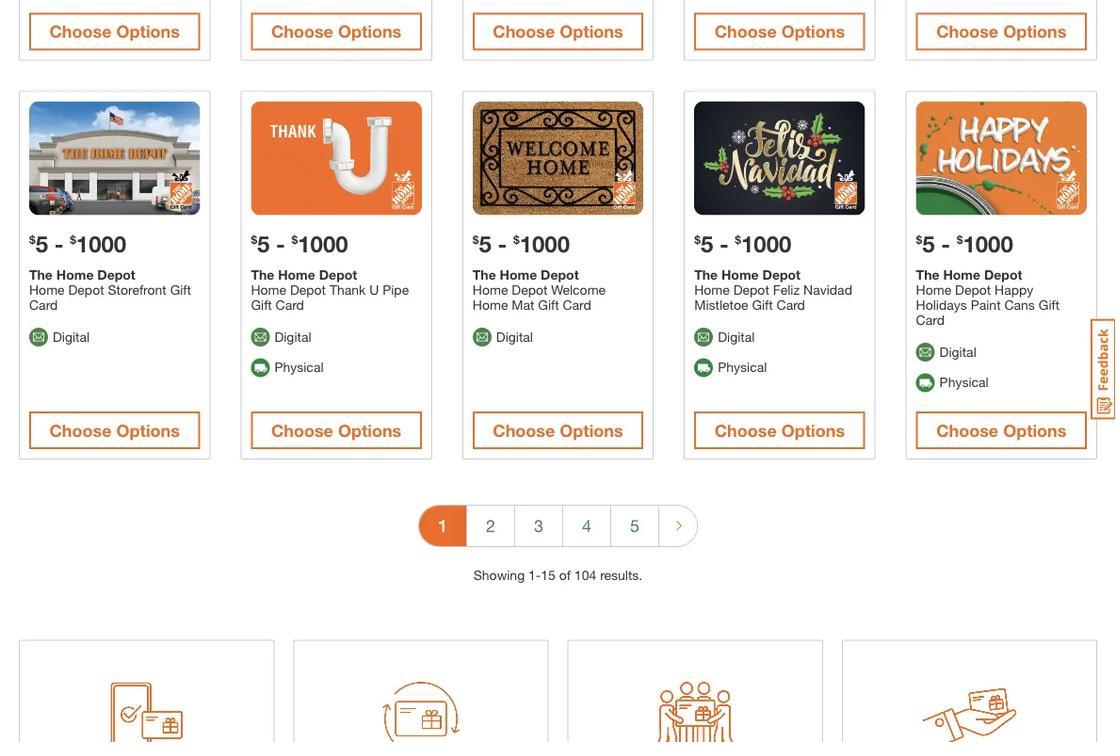 Task type: vqa. For each thing, say whether or not it's contained in the screenshot.
-
yes



Task type: describe. For each thing, give the bounding box(es) containing it.
cans
[[1005, 297, 1036, 312]]

image for reload gift cards image
[[309, 656, 533, 743]]

showing
[[474, 568, 525, 583]]

digital down the home depot home depot storefront gift card
[[53, 330, 90, 345]]

- for the home depot home depot happy holidays paint cans gift card
[[942, 230, 951, 257]]

digital image down holidays
[[917, 343, 935, 362]]

happy
[[995, 282, 1034, 297]]

the home depot home depot welcome home mat gift card
[[473, 267, 606, 312]]

digital down mat
[[496, 330, 533, 345]]

the for home depot feliz navidad mistletoe gift card
[[695, 267, 718, 282]]

card for the home depot home depot thank u pipe gift card
[[276, 297, 304, 312]]

card for the home depot home depot feliz navidad mistletoe gift card
[[777, 297, 806, 312]]

4
[[582, 516, 592, 536]]

physical image for the home depot home depot feliz navidad mistletoe gift card
[[695, 359, 714, 378]]

navidad
[[804, 282, 853, 297]]

- for the home depot home depot welcome home mat gift card
[[498, 230, 507, 257]]

2
[[486, 516, 496, 536]]

image for corporate gift cards image
[[858, 656, 1082, 743]]

8 $ from the left
[[735, 233, 742, 247]]

thank
[[330, 282, 366, 297]]

3 link
[[515, 506, 563, 547]]

4 $ from the left
[[292, 233, 298, 247]]

the home depot home depot thank u pipe gift card
[[251, 267, 409, 312]]

home depot thank u pipe gift card image
[[251, 101, 422, 215]]

showing 1-15 of 104 results.
[[474, 568, 643, 583]]

pipe
[[383, 282, 409, 297]]

gift inside the home depot home depot storefront gift card
[[170, 282, 191, 297]]

6 $ from the left
[[514, 233, 520, 247]]

gift inside the home depot home depot happy holidays paint cans gift card
[[1039, 297, 1060, 312]]

5 inside "link"
[[630, 516, 640, 536]]

5 for the home depot home depot feliz navidad mistletoe gift card
[[701, 230, 714, 257]]

paint
[[971, 297, 1001, 312]]

2 $ from the left
[[70, 233, 76, 247]]

physical image for the home depot home depot happy holidays paint cans gift card
[[917, 374, 935, 393]]

home depot storefront gift card image
[[29, 101, 200, 215]]

- for the home depot home depot thank u pipe gift card
[[276, 230, 285, 257]]

digital image
[[695, 328, 714, 347]]

10 $ from the left
[[957, 233, 964, 247]]

welcome
[[552, 282, 606, 297]]

the home depot home depot storefront gift card
[[29, 267, 191, 312]]

$ 5 - $ 1000 for happy
[[917, 230, 1014, 257]]

storefront
[[108, 282, 167, 297]]

of
[[560, 568, 571, 583]]

digital image up physical icon
[[251, 328, 270, 347]]

- for the home depot home depot storefront gift card
[[54, 230, 64, 257]]



Task type: locate. For each thing, give the bounding box(es) containing it.
5 right 4
[[630, 516, 640, 536]]

mat
[[512, 297, 535, 312]]

$ 5 - $ 1000 for feliz
[[695, 230, 792, 257]]

1000 up the home depot home depot thank u pipe gift card
[[298, 230, 348, 257]]

home
[[56, 267, 94, 282], [278, 267, 316, 282], [500, 267, 537, 282], [722, 267, 759, 282], [944, 267, 981, 282], [29, 282, 65, 297], [251, 282, 286, 297], [473, 282, 508, 297], [695, 282, 730, 297], [917, 282, 952, 297], [473, 297, 508, 312]]

feedback link image
[[1091, 319, 1117, 420]]

$ 5 - $ 1000 up the home depot home depot happy holidays paint cans gift card
[[917, 230, 1014, 257]]

gift up physical icon
[[251, 297, 272, 312]]

1000 up the home depot home depot storefront gift card
[[76, 230, 126, 257]]

the inside the home depot home depot happy holidays paint cans gift card
[[917, 267, 940, 282]]

1-
[[529, 568, 541, 583]]

physical right physical icon
[[275, 360, 324, 376]]

the inside the home depot home depot thank u pipe gift card
[[251, 267, 275, 282]]

gift
[[170, 282, 191, 297], [251, 297, 272, 312], [538, 297, 559, 312], [752, 297, 773, 312], [1039, 297, 1060, 312]]

1 horizontal spatial physical
[[718, 360, 767, 376]]

digital for the home depot home depot happy holidays paint cans gift card
[[940, 345, 977, 360]]

the inside the home depot home depot feliz navidad mistletoe gift card
[[695, 267, 718, 282]]

gift for home depot feliz navidad mistletoe gift card
[[752, 297, 773, 312]]

the home depot home depot happy holidays paint cans gift card
[[917, 267, 1060, 327]]

$ 5 - $ 1000 for storefront
[[29, 230, 126, 257]]

5 for the home depot home depot happy holidays paint cans gift card
[[923, 230, 935, 257]]

2 link
[[467, 506, 515, 547]]

physical for home depot feliz navidad mistletoe gift card
[[718, 360, 767, 376]]

5
[[36, 230, 48, 257], [257, 230, 270, 257], [479, 230, 492, 257], [701, 230, 714, 257], [923, 230, 935, 257], [630, 516, 640, 536]]

gift inside the home depot home depot thank u pipe gift card
[[251, 297, 272, 312]]

7 $ from the left
[[695, 233, 701, 247]]

4 $ 5 - $ 1000 from the left
[[695, 230, 792, 257]]

4 the from the left
[[695, 267, 718, 282]]

-
[[54, 230, 64, 257], [276, 230, 285, 257], [498, 230, 507, 257], [720, 230, 729, 257], [942, 230, 951, 257]]

image for check balance image
[[35, 656, 258, 743]]

physical image
[[695, 359, 714, 378], [917, 374, 935, 393]]

1 horizontal spatial physical image
[[917, 374, 935, 393]]

$ 5 - $ 1000 for welcome
[[473, 230, 570, 257]]

$ 5 - $ 1000 for thank
[[251, 230, 348, 257]]

the for home depot happy holidays paint cans gift card
[[917, 267, 940, 282]]

2 1000 from the left
[[298, 230, 348, 257]]

3 1000 from the left
[[520, 230, 570, 257]]

5 1000 from the left
[[964, 230, 1014, 257]]

digital down holidays
[[940, 345, 977, 360]]

0 horizontal spatial physical
[[275, 360, 324, 376]]

digital image down "the home depot home depot welcome home mat gift card"
[[473, 328, 492, 347]]

4 - from the left
[[720, 230, 729, 257]]

the home depot home depot feliz navidad mistletoe gift card
[[695, 267, 853, 312]]

1
[[438, 516, 448, 536]]

the for home depot welcome home mat gift card
[[473, 267, 496, 282]]

home depot happy holidays paint cans gift card image
[[917, 101, 1088, 215]]

5 $ 5 - $ 1000 from the left
[[917, 230, 1014, 257]]

3
[[534, 516, 544, 536]]

digital for the home depot home depot thank u pipe gift card
[[275, 330, 311, 345]]

4 link
[[564, 506, 611, 547]]

physical image
[[251, 359, 270, 378]]

1000 for welcome
[[520, 230, 570, 257]]

card
[[29, 297, 58, 312], [276, 297, 304, 312], [563, 297, 592, 312], [777, 297, 806, 312], [917, 312, 945, 327]]

5 the from the left
[[917, 267, 940, 282]]

choose options
[[50, 21, 180, 41], [271, 21, 402, 41], [493, 21, 624, 41], [715, 21, 845, 41], [937, 21, 1067, 41], [50, 420, 180, 441], [271, 420, 402, 441], [493, 420, 624, 441], [715, 420, 845, 441], [937, 420, 1067, 441]]

5 up mistletoe
[[701, 230, 714, 257]]

1 link
[[419, 506, 466, 547]]

1 $ 5 - $ 1000 from the left
[[29, 230, 126, 257]]

5 up "the home depot home depot welcome home mat gift card"
[[479, 230, 492, 257]]

2 the from the left
[[251, 267, 275, 282]]

digital
[[53, 330, 90, 345], [275, 330, 311, 345], [496, 330, 533, 345], [718, 330, 755, 345], [940, 345, 977, 360]]

the inside "the home depot home depot welcome home mat gift card"
[[473, 267, 496, 282]]

0 horizontal spatial physical image
[[695, 359, 714, 378]]

1000 up happy
[[964, 230, 1014, 257]]

card for the home depot home depot welcome home mat gift card
[[563, 297, 592, 312]]

image for group gifting image
[[584, 656, 807, 743]]

- for the home depot home depot feliz navidad mistletoe gift card
[[720, 230, 729, 257]]

1000 up "the home depot home depot welcome home mat gift card"
[[520, 230, 570, 257]]

1 $ from the left
[[29, 233, 36, 247]]

$
[[29, 233, 36, 247], [70, 233, 76, 247], [251, 233, 257, 247], [292, 233, 298, 247], [473, 233, 479, 247], [514, 233, 520, 247], [695, 233, 701, 247], [735, 233, 742, 247], [917, 233, 923, 247], [957, 233, 964, 247]]

gift right storefront
[[170, 282, 191, 297]]

gift for home depot welcome home mat gift card
[[538, 297, 559, 312]]

5 $ from the left
[[473, 233, 479, 247]]

5 - from the left
[[942, 230, 951, 257]]

card inside the home depot home depot storefront gift card
[[29, 297, 58, 312]]

1 the from the left
[[29, 267, 53, 282]]

- up "the home depot home depot welcome home mat gift card"
[[498, 230, 507, 257]]

9 $ from the left
[[917, 233, 923, 247]]

gift left feliz
[[752, 297, 773, 312]]

gift right cans
[[1039, 297, 1060, 312]]

gift for home depot thank u pipe gift card
[[251, 297, 272, 312]]

1000 for feliz
[[742, 230, 792, 257]]

physical down mistletoe
[[718, 360, 767, 376]]

the for home depot storefront gift card
[[29, 267, 53, 282]]

$ 5 - $ 1000 up "the home depot home depot welcome home mat gift card"
[[473, 230, 570, 257]]

options
[[116, 21, 180, 41], [338, 21, 402, 41], [560, 21, 624, 41], [782, 21, 845, 41], [1004, 21, 1067, 41], [116, 420, 180, 441], [338, 420, 402, 441], [560, 420, 624, 441], [782, 420, 845, 441], [1004, 420, 1067, 441]]

1000 for happy
[[964, 230, 1014, 257]]

card inside the home depot home depot happy holidays paint cans gift card
[[917, 312, 945, 327]]

digital down the home depot home depot thank u pipe gift card
[[275, 330, 311, 345]]

the for home depot thank u pipe gift card
[[251, 267, 275, 282]]

choose options button
[[29, 13, 200, 50], [251, 13, 422, 50], [473, 13, 644, 50], [695, 13, 866, 50], [917, 13, 1088, 50], [29, 412, 200, 450], [251, 412, 422, 450], [473, 412, 644, 450], [695, 412, 866, 450], [917, 412, 1088, 450]]

the
[[29, 267, 53, 282], [251, 267, 275, 282], [473, 267, 496, 282], [695, 267, 718, 282], [917, 267, 940, 282]]

3 $ from the left
[[251, 233, 257, 247]]

digital image down the home depot home depot storefront gift card
[[29, 328, 48, 347]]

- up mistletoe
[[720, 230, 729, 257]]

3 $ 5 - $ 1000 from the left
[[473, 230, 570, 257]]

choose
[[50, 21, 112, 41], [271, 21, 334, 41], [493, 21, 555, 41], [715, 21, 777, 41], [937, 21, 999, 41], [50, 420, 112, 441], [271, 420, 334, 441], [493, 420, 555, 441], [715, 420, 777, 441], [937, 420, 999, 441]]

1000
[[76, 230, 126, 257], [298, 230, 348, 257], [520, 230, 570, 257], [742, 230, 792, 257], [964, 230, 1014, 257]]

5 link
[[612, 506, 659, 547]]

3 the from the left
[[473, 267, 496, 282]]

5 for the home depot home depot thank u pipe gift card
[[257, 230, 270, 257]]

5 up the home depot home depot thank u pipe gift card
[[257, 230, 270, 257]]

gift inside the home depot home depot feliz navidad mistletoe gift card
[[752, 297, 773, 312]]

physical image down digital image
[[695, 359, 714, 378]]

the inside the home depot home depot storefront gift card
[[29, 267, 53, 282]]

card inside the home depot home depot feliz navidad mistletoe gift card
[[777, 297, 806, 312]]

$ 5 - $ 1000 up the home depot home depot thank u pipe gift card
[[251, 230, 348, 257]]

- up the home depot home depot storefront gift card
[[54, 230, 64, 257]]

5 for the home depot home depot welcome home mat gift card
[[479, 230, 492, 257]]

card inside "the home depot home depot welcome home mat gift card"
[[563, 297, 592, 312]]

physical
[[275, 360, 324, 376], [718, 360, 767, 376], [940, 375, 989, 391]]

- up the home depot home depot thank u pipe gift card
[[276, 230, 285, 257]]

5 up holidays
[[923, 230, 935, 257]]

physical for home depot thank u pipe gift card
[[275, 360, 324, 376]]

home depot feliz navidad mistletoe gift card image
[[695, 101, 866, 215]]

1 1000 from the left
[[76, 230, 126, 257]]

u
[[370, 282, 379, 297]]

gift inside "the home depot home depot welcome home mat gift card"
[[538, 297, 559, 312]]

3 - from the left
[[498, 230, 507, 257]]

results.
[[600, 568, 643, 583]]

physical for home depot happy holidays paint cans gift card
[[940, 375, 989, 391]]

depot
[[97, 267, 135, 282], [319, 267, 357, 282], [541, 267, 579, 282], [763, 267, 801, 282], [985, 267, 1023, 282], [68, 282, 104, 297], [290, 282, 326, 297], [512, 282, 548, 297], [734, 282, 770, 297], [956, 282, 992, 297]]

physical image down holidays
[[917, 374, 935, 393]]

104
[[575, 568, 597, 583]]

15
[[541, 568, 556, 583]]

$ 5 - $ 1000 up the home depot home depot feliz navidad mistletoe gift card at the right
[[695, 230, 792, 257]]

4 1000 from the left
[[742, 230, 792, 257]]

1 - from the left
[[54, 230, 64, 257]]

home depot welcome home mat gift card image
[[473, 101, 644, 215]]

2 - from the left
[[276, 230, 285, 257]]

$ 5 - $ 1000 up the home depot home depot storefront gift card
[[29, 230, 126, 257]]

physical down paint
[[940, 375, 989, 391]]

card inside the home depot home depot thank u pipe gift card
[[276, 297, 304, 312]]

digital image
[[29, 328, 48, 347], [251, 328, 270, 347], [473, 328, 492, 347], [917, 343, 935, 362]]

digital for the home depot home depot feliz navidad mistletoe gift card
[[718, 330, 755, 345]]

$ 5 - $ 1000
[[29, 230, 126, 257], [251, 230, 348, 257], [473, 230, 570, 257], [695, 230, 792, 257], [917, 230, 1014, 257]]

holidays
[[917, 297, 968, 312]]

5 up the home depot home depot storefront gift card
[[36, 230, 48, 257]]

gift right mat
[[538, 297, 559, 312]]

1000 for storefront
[[76, 230, 126, 257]]

1000 for thank
[[298, 230, 348, 257]]

2 $ 5 - $ 1000 from the left
[[251, 230, 348, 257]]

- up holidays
[[942, 230, 951, 257]]

digital right digital image
[[718, 330, 755, 345]]

1000 up the home depot home depot feliz navidad mistletoe gift card at the right
[[742, 230, 792, 257]]

5 for the home depot home depot storefront gift card
[[36, 230, 48, 257]]

2 horizontal spatial physical
[[940, 375, 989, 391]]

feliz
[[773, 282, 800, 297]]

mistletoe
[[695, 297, 749, 312]]



